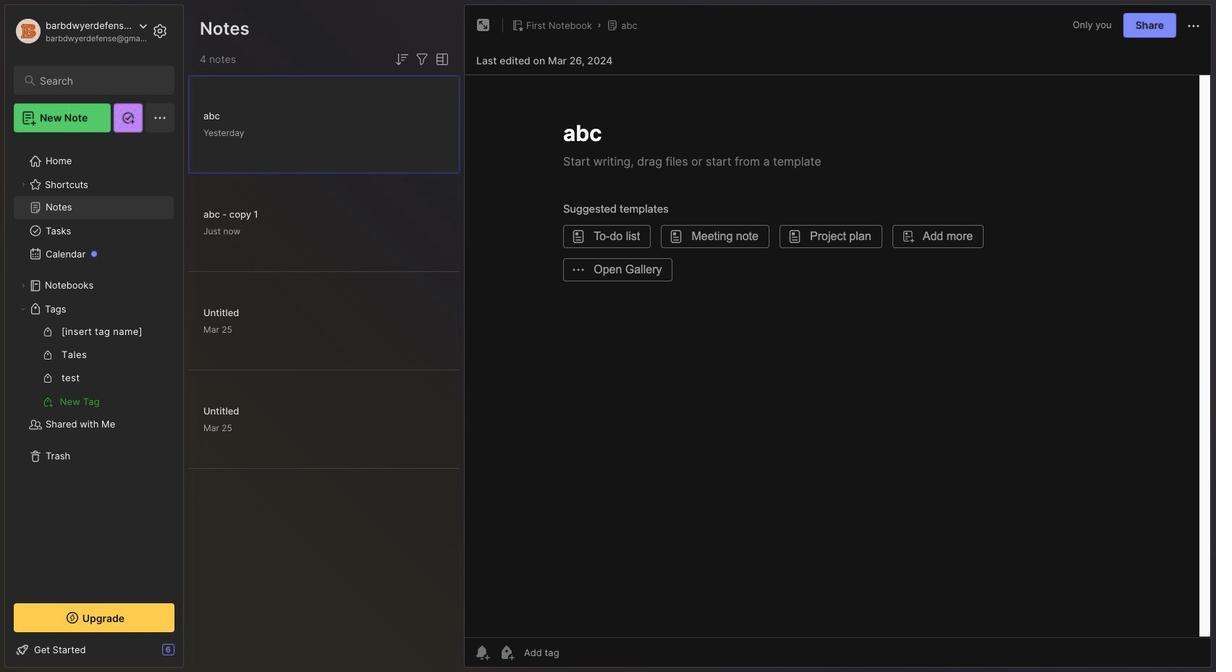 Task type: vqa. For each thing, say whether or not it's contained in the screenshot.
FIRST NOTEBOOK button
no



Task type: describe. For each thing, give the bounding box(es) containing it.
add tag image
[[498, 645, 516, 662]]

Add tag field
[[523, 647, 632, 660]]

More actions field
[[1186, 16, 1203, 35]]

settings image
[[151, 22, 169, 40]]

add a reminder image
[[474, 645, 491, 662]]

tree inside main 'element'
[[5, 141, 183, 591]]



Task type: locate. For each thing, give the bounding box(es) containing it.
Help and Learning task checklist field
[[5, 639, 183, 662]]

expand note image
[[475, 17, 493, 34]]

more actions image
[[1186, 17, 1203, 35]]

Search text field
[[40, 74, 162, 88]]

note window element
[[464, 4, 1212, 672]]

expand tags image
[[19, 305, 28, 314]]

Sort options field
[[393, 51, 411, 68]]

Add filters field
[[414, 51, 431, 68]]

expand notebooks image
[[19, 282, 28, 290]]

Account field
[[14, 17, 148, 46]]

none search field inside main 'element'
[[40, 72, 162, 89]]

group inside main 'element'
[[14, 321, 174, 414]]

None search field
[[40, 72, 162, 89]]

Note Editor text field
[[465, 75, 1212, 638]]

group
[[14, 321, 174, 414]]

main element
[[0, 0, 188, 673]]

tree
[[5, 141, 183, 591]]

click to collapse image
[[183, 646, 194, 663]]

View options field
[[431, 51, 451, 68]]

add filters image
[[414, 51, 431, 68]]



